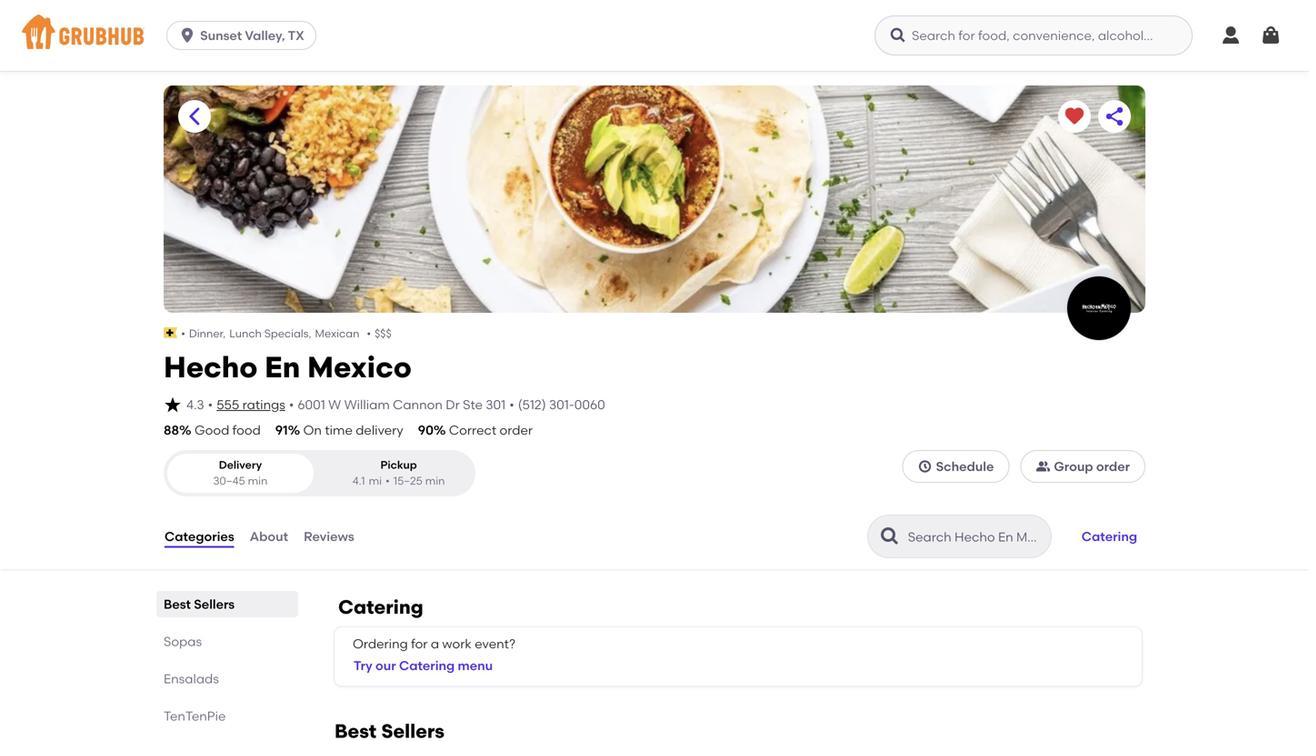Task type: locate. For each thing, give the bounding box(es) containing it.
0 horizontal spatial svg image
[[178, 26, 197, 45]]

sunset valley, tx button
[[167, 21, 324, 50]]

• 6001 w william cannon dr ste 301 • (512) 301-0060
[[289, 397, 605, 412]]

catering
[[1082, 529, 1138, 544], [338, 596, 424, 619], [399, 658, 455, 673]]

ensalads
[[164, 671, 219, 687]]

catering inside catering button
[[1082, 529, 1138, 544]]

• right "mi"
[[386, 474, 390, 487]]

Search Hecho En Mexico search field
[[906, 528, 1046, 546]]

about
[[250, 529, 288, 544]]

1 horizontal spatial order
[[1097, 459, 1130, 474]]

2 vertical spatial catering
[[399, 658, 455, 673]]

min right 15–25
[[425, 474, 445, 487]]

0060
[[574, 397, 605, 412]]

catering up ordering
[[338, 596, 424, 619]]

reviews button
[[303, 504, 355, 569]]

group
[[1054, 459, 1094, 474]]

caret left icon image
[[184, 105, 206, 127]]

Search for food, convenience, alcohol... search field
[[875, 15, 1193, 55]]

categories
[[165, 529, 234, 544]]

2 min from the left
[[425, 474, 445, 487]]

try our catering menu button
[[346, 646, 501, 686]]

90
[[418, 422, 434, 438]]

catering down for
[[399, 658, 455, 673]]

pickup 4.1 mi • 15–25 min
[[353, 458, 445, 487]]

• left the 6001
[[289, 397, 294, 412]]

•
[[181, 327, 185, 340], [367, 327, 371, 340], [208, 397, 213, 412], [289, 397, 294, 412], [509, 397, 514, 412], [386, 474, 390, 487]]

delivery
[[219, 458, 262, 472]]

order for correct order
[[500, 422, 533, 438]]

order right group
[[1097, 459, 1130, 474]]

hecho en mexico
[[164, 349, 412, 384]]

w
[[328, 397, 341, 412]]

option group
[[164, 450, 476, 496]]

svg image inside schedule button
[[918, 459, 933, 474]]

about button
[[249, 504, 289, 569]]

4.3
[[186, 397, 204, 412]]

1 min from the left
[[248, 474, 268, 487]]

min
[[248, 474, 268, 487], [425, 474, 445, 487]]

svg image
[[1220, 25, 1242, 46], [178, 26, 197, 45]]

0 vertical spatial order
[[500, 422, 533, 438]]

order for group order
[[1097, 459, 1130, 474]]

correct
[[449, 422, 497, 438]]

svg image inside sunset valley, tx button
[[178, 26, 197, 45]]

on
[[303, 422, 322, 438]]

cannon
[[393, 397, 443, 412]]

group order button
[[1021, 450, 1146, 483]]

min down delivery
[[248, 474, 268, 487]]

order inside button
[[1097, 459, 1130, 474]]

correct order
[[449, 422, 533, 438]]

dr
[[446, 397, 460, 412]]

301
[[486, 397, 506, 412]]

1 vertical spatial catering
[[338, 596, 424, 619]]

try
[[354, 658, 373, 673]]

min inside delivery 30–45 min
[[248, 474, 268, 487]]

william
[[344, 397, 390, 412]]

0 horizontal spatial min
[[248, 474, 268, 487]]

• right 301
[[509, 397, 514, 412]]

0 vertical spatial catering
[[1082, 529, 1138, 544]]

mi
[[369, 474, 382, 487]]

valley,
[[245, 28, 285, 43]]

1 horizontal spatial min
[[425, 474, 445, 487]]

0 horizontal spatial order
[[500, 422, 533, 438]]

search icon image
[[879, 526, 901, 547]]

svg image
[[1260, 25, 1282, 46], [889, 26, 908, 45], [164, 396, 182, 414], [918, 459, 933, 474]]

option group containing delivery 30–45 min
[[164, 450, 476, 496]]

pickup
[[381, 458, 417, 472]]

subscription pass image
[[164, 327, 177, 338]]

• inside pickup 4.1 mi • 15–25 min
[[386, 474, 390, 487]]

301-
[[549, 397, 574, 412]]

1 vertical spatial order
[[1097, 459, 1130, 474]]

tentenpie
[[164, 708, 226, 724]]

a
[[431, 636, 439, 652]]

event?
[[475, 636, 516, 652]]

sunset valley, tx
[[200, 28, 304, 43]]

order
[[500, 422, 533, 438], [1097, 459, 1130, 474]]

6001
[[298, 397, 325, 412]]

catering down group order
[[1082, 529, 1138, 544]]

order down (512)
[[500, 422, 533, 438]]



Task type: describe. For each thing, give the bounding box(es) containing it.
sopas
[[164, 634, 202, 649]]

• right subscription pass image
[[181, 327, 185, 340]]

(512)
[[518, 397, 546, 412]]

ordering
[[353, 636, 408, 652]]

lunch
[[229, 327, 262, 340]]

mexico
[[307, 349, 412, 384]]

best
[[164, 597, 191, 612]]

schedule
[[936, 459, 994, 474]]

people icon image
[[1036, 459, 1051, 474]]

sellers
[[194, 597, 235, 612]]

• dinner, lunch specials, mexican • $$$
[[181, 327, 392, 340]]

time
[[325, 422, 353, 438]]

best sellers
[[164, 597, 235, 612]]

menu
[[458, 658, 493, 673]]

our
[[376, 658, 396, 673]]

• right 4.3
[[208, 397, 213, 412]]

• left $$$
[[367, 327, 371, 340]]

schedule button
[[903, 450, 1010, 483]]

delivery 30–45 min
[[213, 458, 268, 487]]

88
[[164, 422, 179, 438]]

ordering for a work event? try our catering menu
[[353, 636, 516, 673]]

categories button
[[164, 504, 235, 569]]

catering inside ordering for a work event? try our catering menu
[[399, 658, 455, 673]]

good food
[[195, 422, 261, 438]]

min inside pickup 4.1 mi • 15–25 min
[[425, 474, 445, 487]]

food
[[232, 422, 261, 438]]

sunset
[[200, 28, 242, 43]]

on time delivery
[[303, 422, 404, 438]]

saved restaurant image
[[1064, 105, 1086, 127]]

15–25
[[394, 474, 423, 487]]

for
[[411, 636, 428, 652]]

group order
[[1054, 459, 1130, 474]]

specials,
[[264, 327, 311, 340]]

1 horizontal spatial svg image
[[1220, 25, 1242, 46]]

hecho
[[164, 349, 258, 384]]

ratings
[[242, 397, 285, 412]]

saved restaurant button
[[1058, 100, 1091, 133]]

mexican
[[315, 327, 360, 340]]

4.3 • 555 ratings
[[186, 397, 285, 412]]

reviews
[[304, 529, 354, 544]]

dinner,
[[189, 327, 226, 340]]

good
[[195, 422, 229, 438]]

91
[[275, 422, 288, 438]]

delivery
[[356, 422, 404, 438]]

share icon image
[[1104, 105, 1126, 127]]

catering button
[[1074, 516, 1146, 556]]

$$$
[[375, 327, 392, 340]]

ste
[[463, 397, 483, 412]]

555
[[217, 397, 239, 412]]

en
[[265, 349, 300, 384]]

work
[[442, 636, 472, 652]]

tx
[[288, 28, 304, 43]]

4.1
[[353, 474, 365, 487]]

main navigation navigation
[[0, 0, 1309, 71]]

30–45
[[213, 474, 245, 487]]



Task type: vqa. For each thing, say whether or not it's contained in the screenshot.
the Quarter Pound Big Bite
no



